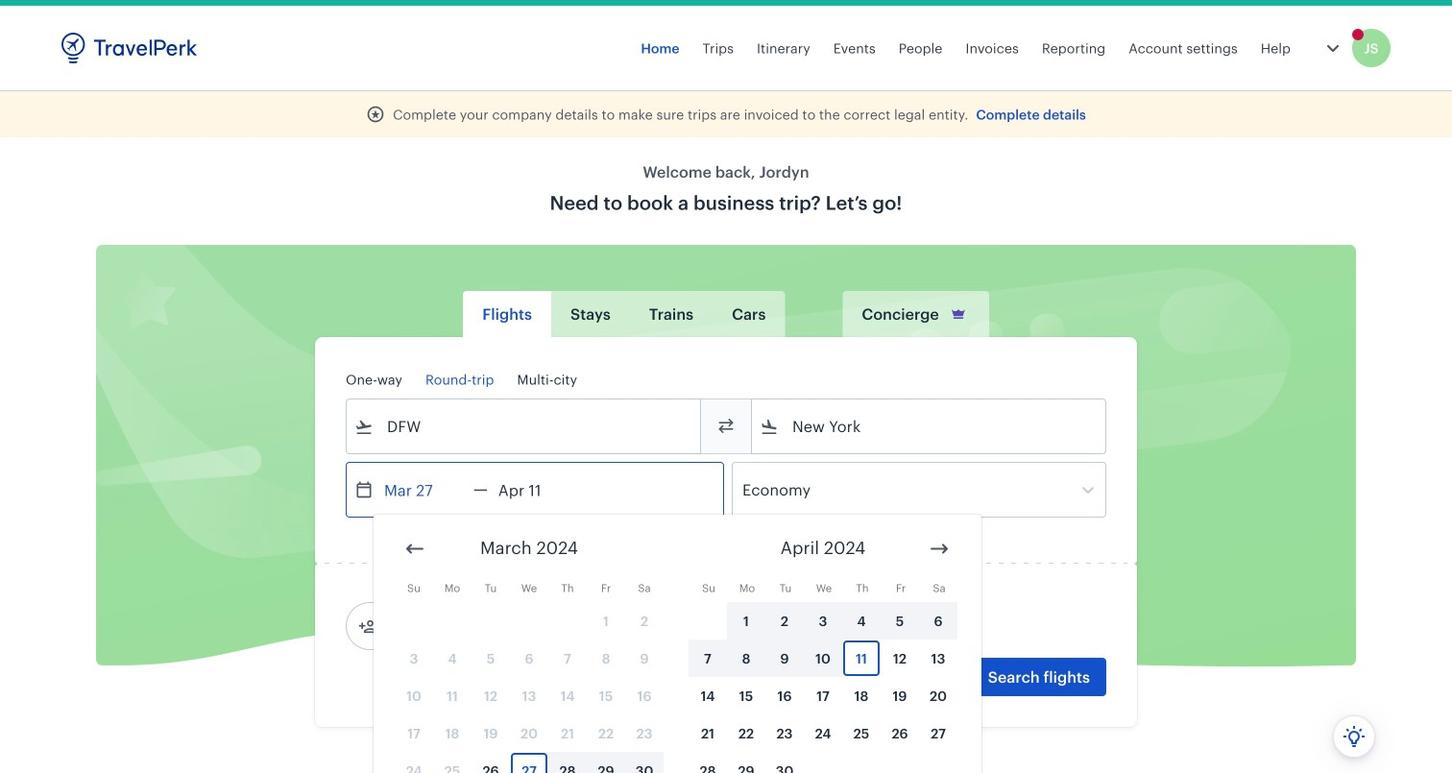 Task type: describe. For each thing, give the bounding box(es) containing it.
move forward to switch to the next month. image
[[928, 538, 951, 561]]

To search field
[[779, 411, 1081, 442]]

Return text field
[[488, 463, 588, 517]]

move backward to switch to the previous month. image
[[404, 538, 427, 561]]



Task type: locate. For each thing, give the bounding box(es) containing it.
From search field
[[374, 411, 675, 442]]

calendar application
[[374, 515, 1453, 773]]

Add first traveler search field
[[378, 611, 577, 642]]

Depart text field
[[374, 463, 474, 517]]



